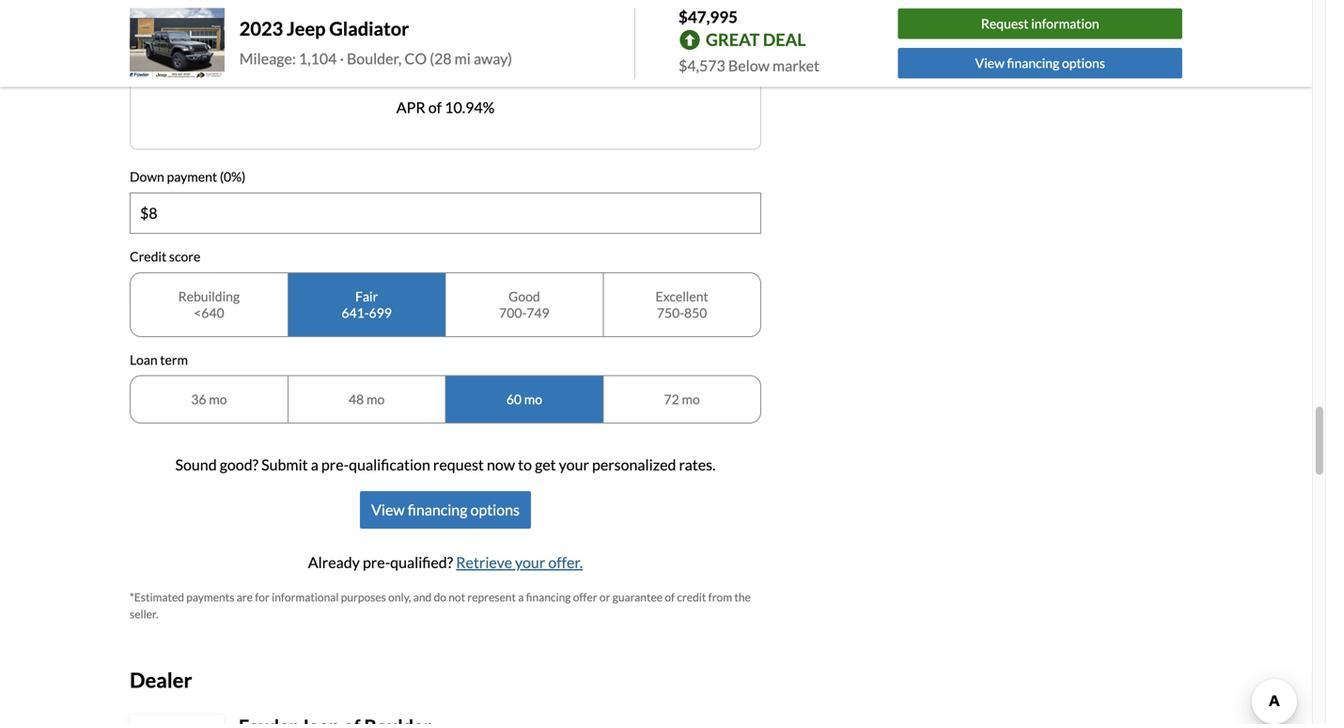 Task type: vqa. For each thing, say whether or not it's contained in the screenshot.


Task type: describe. For each thing, give the bounding box(es) containing it.
information
[[1032, 16, 1100, 32]]

below
[[729, 56, 770, 75]]

0 vertical spatial of
[[429, 98, 442, 117]]

credit score
[[130, 249, 201, 265]]

to
[[518, 456, 532, 474]]

and
[[413, 591, 432, 605]]

$4,573
[[679, 56, 726, 75]]

the
[[735, 591, 751, 605]]

rebuilding
[[178, 288, 240, 304]]

641-
[[342, 305, 369, 321]]

·
[[340, 49, 344, 68]]

mo for 48 mo
[[367, 392, 385, 408]]

mo for 60 mo
[[524, 392, 542, 408]]

(28
[[430, 49, 452, 68]]

fair
[[355, 288, 378, 304]]

mo for 36 mo
[[209, 392, 227, 408]]

0 horizontal spatial view
[[371, 501, 405, 520]]

request information
[[981, 16, 1100, 32]]

rates.
[[679, 456, 716, 474]]

credit
[[130, 249, 167, 265]]

not
[[449, 591, 465, 605]]

request
[[981, 16, 1029, 32]]

score
[[169, 249, 201, 265]]

informational
[[272, 591, 339, 605]]

0 horizontal spatial a
[[311, 456, 319, 474]]

submit
[[261, 456, 308, 474]]

850
[[685, 305, 707, 321]]

0 vertical spatial pre-
[[321, 456, 349, 474]]

36
[[191, 392, 206, 408]]

already
[[308, 554, 360, 572]]

750-
[[657, 305, 685, 321]]

1,104
[[299, 49, 337, 68]]

fair 641-699
[[342, 288, 392, 321]]

2 horizontal spatial financing
[[1007, 55, 1060, 71]]

72 mo
[[664, 392, 700, 408]]

request
[[433, 456, 484, 474]]

1 vertical spatial view financing options button
[[360, 492, 531, 529]]

credit
[[677, 591, 706, 605]]

apr of 10.94%
[[397, 98, 495, 117]]

48 mo
[[349, 392, 385, 408]]

offer
[[573, 591, 598, 605]]

already pre-qualified? retrieve your offer.
[[308, 554, 583, 572]]

jeep
[[287, 17, 326, 40]]

good
[[509, 288, 540, 304]]

(0%)
[[220, 169, 246, 185]]

your
[[354, 5, 386, 24]]

10.94%
[[445, 98, 495, 117]]

from
[[709, 591, 732, 605]]

Down payment (0%) text field
[[131, 194, 761, 233]]

excellent
[[656, 288, 709, 304]]

mi
[[455, 49, 471, 68]]

represent
[[468, 591, 516, 605]]

payment*
[[459, 5, 524, 24]]

$1,134
[[337, 33, 483, 89]]

2023 jeep gladiator image
[[130, 8, 225, 79]]

rebuilding <640
[[178, 288, 240, 321]]

1 horizontal spatial view
[[976, 55, 1005, 71]]

loan term
[[130, 352, 188, 368]]

qualified?
[[390, 554, 453, 572]]

0 vertical spatial options
[[1062, 55, 1106, 71]]

mileage:
[[240, 49, 296, 68]]

loan
[[130, 352, 158, 368]]



Task type: locate. For each thing, give the bounding box(es) containing it.
0 vertical spatial your
[[559, 456, 589, 474]]

for
[[255, 591, 270, 605]]

only,
[[388, 591, 411, 605]]

*estimated payments are for informational purposes only, and do not represent a financing offer or guarantee of credit from the seller.
[[130, 591, 751, 622]]

1 horizontal spatial view financing options button
[[898, 48, 1183, 78]]

payments
[[186, 591, 234, 605]]

$4,573 below market
[[679, 56, 820, 75]]

4 mo from the left
[[682, 392, 700, 408]]

1 horizontal spatial pre-
[[363, 554, 390, 572]]

mo right 60
[[524, 392, 542, 408]]

2023
[[240, 17, 283, 40]]

a right represent
[[518, 591, 524, 605]]

pre- right submit
[[321, 456, 349, 474]]

or
[[600, 591, 611, 605]]

1 horizontal spatial options
[[1062, 55, 1106, 71]]

estimated
[[388, 5, 456, 24]]

1 horizontal spatial of
[[665, 591, 675, 605]]

your right get
[[559, 456, 589, 474]]

financing down sound good? submit a pre-qualification request now to get your personalized rates. in the bottom of the page
[[408, 501, 468, 520]]

/mo
[[486, 65, 512, 83]]

1 horizontal spatial view financing options
[[976, 55, 1106, 71]]

mo right 36
[[209, 392, 227, 408]]

good 700-749
[[499, 288, 550, 321]]

0 vertical spatial view financing options button
[[898, 48, 1183, 78]]

view financing options down 'request information' button
[[976, 55, 1106, 71]]

seller.
[[130, 608, 158, 622]]

1 vertical spatial pre-
[[363, 554, 390, 572]]

do
[[434, 591, 447, 605]]

options down information
[[1062, 55, 1106, 71]]

a inside *estimated payments are for informational purposes only, and do not represent a financing offer or guarantee of credit from the seller.
[[518, 591, 524, 605]]

down payment (0%)
[[130, 169, 246, 185]]

excellent 750-850
[[656, 288, 709, 321]]

*estimated
[[130, 591, 184, 605]]

get
[[535, 456, 556, 474]]

2 vertical spatial financing
[[526, 591, 571, 605]]

are
[[237, 591, 253, 605]]

offer.
[[548, 554, 583, 572]]

request information button
[[898, 9, 1183, 39]]

0 horizontal spatial options
[[471, 501, 520, 520]]

mo right 72
[[682, 392, 700, 408]]

purposes
[[341, 591, 386, 605]]

0 horizontal spatial view financing options
[[371, 501, 520, 520]]

great
[[706, 29, 760, 50]]

1 horizontal spatial financing
[[526, 591, 571, 605]]

view financing options down sound good? submit a pre-qualification request now to get your personalized rates. in the bottom of the page
[[371, 501, 520, 520]]

0 vertical spatial view financing options
[[976, 55, 1106, 71]]

view down qualification
[[371, 501, 405, 520]]

boulder,
[[347, 49, 402, 68]]

1 horizontal spatial your
[[559, 456, 589, 474]]

1 horizontal spatial a
[[518, 591, 524, 605]]

1 vertical spatial view
[[371, 501, 405, 520]]

1 vertical spatial of
[[665, 591, 675, 605]]

a
[[311, 456, 319, 474], [518, 591, 524, 605]]

co
[[405, 49, 427, 68]]

retrieve
[[456, 554, 512, 572]]

of inside *estimated payments are for informational purposes only, and do not represent a financing offer or guarantee of credit from the seller.
[[665, 591, 675, 605]]

financing inside *estimated payments are for informational purposes only, and do not represent a financing offer or guarantee of credit from the seller.
[[526, 591, 571, 605]]

payment
[[167, 169, 217, 185]]

down
[[130, 169, 164, 185]]

market
[[773, 56, 820, 75]]

0 horizontal spatial your
[[515, 554, 546, 572]]

away)
[[474, 49, 512, 68]]

term
[[160, 352, 188, 368]]

view down request
[[976, 55, 1005, 71]]

pre- up purposes
[[363, 554, 390, 572]]

personalized
[[592, 456, 676, 474]]

pre-
[[321, 456, 349, 474], [363, 554, 390, 572]]

749
[[527, 305, 550, 321]]

is
[[527, 5, 538, 24]]

60
[[507, 392, 522, 408]]

0 vertical spatial a
[[311, 456, 319, 474]]

0 horizontal spatial view financing options button
[[360, 492, 531, 529]]

financing
[[1007, 55, 1060, 71], [408, 501, 468, 520], [526, 591, 571, 605]]

sound
[[175, 456, 217, 474]]

your left offer.
[[515, 554, 546, 572]]

view financing options
[[976, 55, 1106, 71], [371, 501, 520, 520]]

sound good? submit a pre-qualification request now to get your personalized rates.
[[175, 456, 716, 474]]

<640
[[194, 305, 224, 321]]

now
[[487, 456, 515, 474]]

$47,995
[[679, 7, 738, 26]]

options down now
[[471, 501, 520, 520]]

1 vertical spatial a
[[518, 591, 524, 605]]

1 vertical spatial financing
[[408, 501, 468, 520]]

of right apr
[[429, 98, 442, 117]]

0 vertical spatial financing
[[1007, 55, 1060, 71]]

2 mo from the left
[[367, 392, 385, 408]]

700-
[[499, 305, 527, 321]]

of
[[429, 98, 442, 117], [665, 591, 675, 605]]

3 mo from the left
[[524, 392, 542, 408]]

deal
[[763, 29, 806, 50]]

gladiator
[[329, 17, 409, 40]]

mo
[[209, 392, 227, 408], [367, 392, 385, 408], [524, 392, 542, 408], [682, 392, 700, 408]]

financing left the offer at the left
[[526, 591, 571, 605]]

72
[[664, 392, 680, 408]]

of left credit
[[665, 591, 675, 605]]

1 vertical spatial your
[[515, 554, 546, 572]]

your
[[559, 456, 589, 474], [515, 554, 546, 572]]

qualification
[[349, 456, 430, 474]]

0 horizontal spatial pre-
[[321, 456, 349, 474]]

60 mo
[[507, 392, 542, 408]]

1 vertical spatial view financing options
[[371, 501, 520, 520]]

1 vertical spatial options
[[471, 501, 520, 520]]

your estimated payment* is $1,134 /mo est
[[337, 5, 538, 89]]

699
[[369, 305, 392, 321]]

dealer
[[130, 669, 192, 693]]

mo right 48
[[367, 392, 385, 408]]

mo for 72 mo
[[682, 392, 700, 408]]

good?
[[220, 456, 259, 474]]

financing down 'request information' button
[[1007, 55, 1060, 71]]

view financing options button
[[898, 48, 1183, 78], [360, 492, 531, 529]]

48
[[349, 392, 364, 408]]

view
[[976, 55, 1005, 71], [371, 501, 405, 520]]

retrieve your offer. link
[[456, 554, 583, 572]]

view financing options button down sound good? submit a pre-qualification request now to get your personalized rates. in the bottom of the page
[[360, 492, 531, 529]]

guarantee
[[613, 591, 663, 605]]

a right submit
[[311, 456, 319, 474]]

apr
[[397, 98, 426, 117]]

0 horizontal spatial of
[[429, 98, 442, 117]]

2023 jeep gladiator mileage: 1,104 · boulder, co (28 mi away)
[[240, 17, 512, 68]]

0 horizontal spatial financing
[[408, 501, 468, 520]]

1 mo from the left
[[209, 392, 227, 408]]

great deal
[[706, 29, 806, 50]]

0 vertical spatial view
[[976, 55, 1005, 71]]

view financing options button down 'request information' button
[[898, 48, 1183, 78]]

36 mo
[[191, 392, 227, 408]]

est
[[515, 65, 535, 83]]



